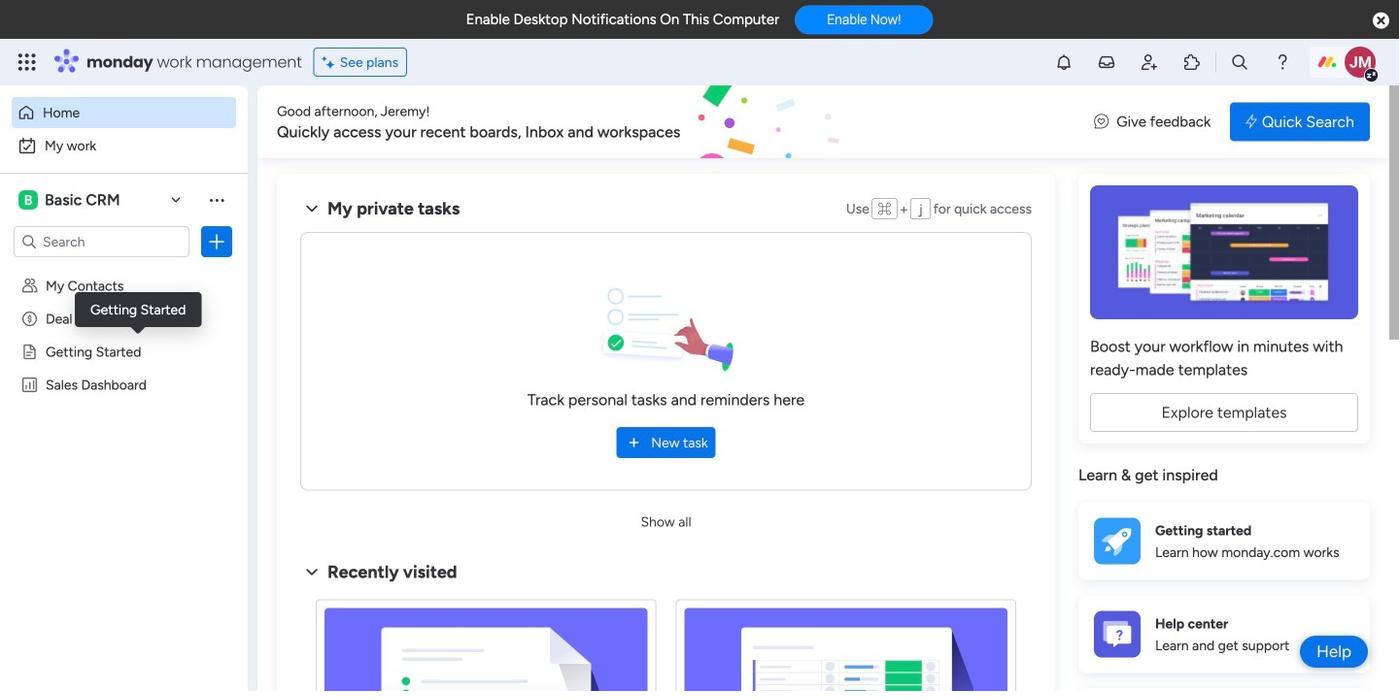 Task type: describe. For each thing, give the bounding box(es) containing it.
invite members image
[[1140, 52, 1159, 72]]

quick search results list box
[[300, 584, 1032, 692]]

2 vertical spatial option
[[0, 269, 248, 273]]

update feed image
[[1097, 52, 1116, 72]]

monday marketplace image
[[1182, 52, 1202, 72]]

options image
[[207, 232, 226, 252]]

help center element
[[1078, 596, 1370, 674]]

select product image
[[17, 52, 37, 72]]

getting started element
[[1078, 503, 1370, 581]]



Task type: locate. For each thing, give the bounding box(es) containing it.
0 vertical spatial option
[[12, 97, 236, 128]]

v2 bolt switch image
[[1246, 111, 1257, 133]]

v2 user feedback image
[[1094, 111, 1109, 133]]

public board image
[[20, 343, 39, 361]]

notifications image
[[1054, 52, 1074, 72]]

close my private tasks image
[[300, 197, 324, 221]]

public dashboard image
[[20, 376, 39, 394]]

jeremy miller image
[[1345, 47, 1376, 78]]

option
[[12, 97, 236, 128], [12, 130, 236, 161], [0, 269, 248, 273]]

templates image image
[[1096, 186, 1352, 320]]

see plans image
[[322, 51, 340, 73]]

1 vertical spatial option
[[12, 130, 236, 161]]

dapulse close image
[[1373, 11, 1389, 31]]

workspace selection element
[[18, 188, 123, 212]]

close recently visited image
[[300, 561, 324, 584]]

workspace image
[[18, 189, 38, 211]]

list box
[[0, 266, 248, 664]]

help image
[[1273, 52, 1292, 72]]

search everything image
[[1230, 52, 1249, 72]]

workspace options image
[[207, 190, 226, 210]]

Search in workspace field
[[41, 231, 162, 253]]



Task type: vqa. For each thing, say whether or not it's contained in the screenshot.
Have
no



